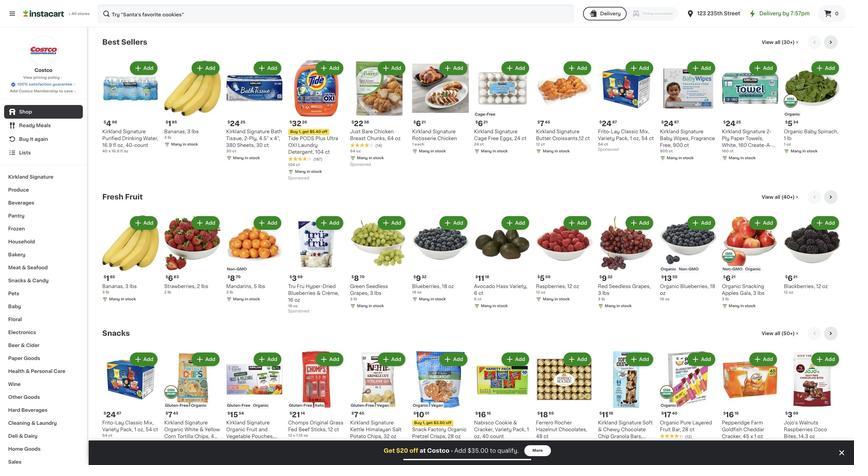 Task type: vqa. For each thing, say whether or not it's contained in the screenshot.
28 within Snack Factory Organic Pretzel Crisps, 28 oz
yes



Task type: describe. For each thing, give the bounding box(es) containing it.
variety inside nabisco cookie & cracker, variety pack, 1 oz, 40 count 40 ct
[[495, 427, 512, 432]]

jojo's
[[784, 420, 798, 425]]

all for 5
[[775, 40, 781, 45]]

3.17
[[258, 441, 267, 446]]

$ 9 32 for blueberries,
[[414, 275, 427, 282]]

free inside kirkland signature cage free eggs, 24 ct 24 ct
[[488, 136, 499, 141]]

cracker, inside "pepperidge farm goldfish cheddar cracker, 45 x 1 oz"
[[722, 434, 742, 439]]

organic inside snack factory organic pretzel crisps, 28 oz
[[448, 427, 467, 432]]

nabisco cookie & cracker, variety pack, 1 oz, 40 count 40 ct
[[474, 420, 529, 444]]

lb inside organic snacking apples gala, 3 lbs 3 lb
[[726, 297, 729, 301]]

kirkland for kirkland signature cage free eggs, 24 ct 24 ct
[[474, 129, 494, 134]]

0 vertical spatial lay
[[611, 129, 620, 134]]

organic inside organic snacking apples gala, 3 lbs 3 lb
[[722, 284, 741, 289]]

butter
[[536, 136, 551, 141]]

0 vertical spatial 14.3
[[799, 434, 808, 439]]

non- for non-gmo
[[227, 267, 237, 271]]

$ inside $ 10 01
[[414, 411, 416, 415]]

buy for 32
[[290, 130, 298, 134]]

64 oz
[[350, 149, 361, 153]]

5 for lbs
[[254, 284, 257, 289]]

sheets, inside kirkland signature 2- ply paper towels, white, 160 create-a- size sheets, 12 ct
[[733, 150, 751, 154]]

12 down fed
[[288, 434, 292, 437]]

hard beverages
[[8, 408, 47, 413]]

$ 17 40
[[662, 411, 678, 418]]

save
[[64, 89, 73, 93]]

ct inside nabisco cookie & cracker, variety pack, 1 oz, 40 count 40 ct
[[480, 440, 484, 444]]

fruit for 17
[[660, 427, 671, 432]]

$ inside $ 18 65
[[538, 411, 540, 415]]

variety,
[[510, 284, 528, 289]]

x inside kirkland signature purified drinking water, 16.9 fl oz, 40-count 40 x 16.9 fl oz
[[108, 149, 111, 153]]

variety inside kirkland signature organic fruit and vegetable pouches, variety pack, 3.17 oz, 24 ct
[[226, 441, 243, 446]]

view all (40+) button
[[759, 190, 802, 204]]

21 for kirkland signature rotisserie chicken
[[422, 120, 426, 124]]

red seedless grapes, 3 lbs 3 lb
[[598, 284, 651, 301]]

paper inside kirkland signature 2- ply paper towels, white, 160 create-a- size sheets, 12 ct
[[731, 136, 745, 141]]

& left the candy
[[27, 278, 31, 283]]

0 horizontal spatial costco
[[19, 89, 33, 93]]

snacks & candy link
[[4, 274, 83, 287]]

organic up 34
[[785, 112, 800, 116]]

buy for 10
[[414, 421, 422, 425]]

$ 8 70 for green
[[352, 275, 365, 282]]

$ 15 54
[[228, 411, 244, 418]]

25 for kirkland signature bath tissue, 2-ply, 4.5" x 4", 380 sheets, 30 ct
[[241, 120, 245, 124]]

sponsored badge image for 3
[[288, 309, 309, 313]]

count for variety
[[490, 434, 504, 439]]

item badge image for 7
[[164, 385, 178, 399]]

0.85 inside kirkland signature soft & chewy chocolate chip granola bars, 0.85 oz, 64 ct
[[598, 441, 609, 446]]

sales link
[[4, 456, 83, 465]]

70 for green
[[360, 275, 365, 279]]

blueberries, inside organic blueberries, 18 oz 18 oz
[[680, 284, 709, 289]]

sheets, inside kirkland signature bath tissue, 2-ply, 4.5" x 4", 380 sheets, 30 ct 30 ct
[[237, 143, 255, 148]]

meat
[[8, 265, 21, 270]]

0 horizontal spatial 160
[[722, 149, 729, 153]]

organic up white
[[191, 404, 207, 407]]

kirkland for kirkland signature butter croissants,12 ct 12 ct
[[536, 129, 556, 134]]

view for 5
[[762, 195, 774, 199]]

1 vertical spatial 16.9
[[112, 149, 119, 153]]

service type group
[[583, 7, 678, 20]]

at
[[420, 448, 426, 454]]

ct inside organic pure layered fruit bar, 28 ct
[[690, 427, 695, 432]]

$ inside $ 32 26
[[290, 120, 292, 124]]

stock inside kirkland signature kettle himalayan salt potato chips, 32 oz 32 oz many in stock
[[373, 447, 384, 451]]

wine link
[[4, 378, 83, 391]]

oz inside organic baby spinach, 1 lb 1 oz
[[787, 142, 791, 146]]

3 inside mandarins, 5 lbs 3 lb
[[226, 290, 229, 294]]

x inside the chomps original grass fed beef sticks, 12 ct 12 x 1.15 oz
[[293, 434, 295, 437]]

ct inside kirkland signature 2- ply paper towels, white, 160 create-a- size sheets, 12 ct
[[759, 150, 763, 154]]

ct inside ferrero rocher hazelnut chocolates, 48 ct
[[544, 434, 549, 439]]

organic up '17'
[[661, 404, 676, 407]]

lbs inside red seedless grapes, 3 lbs 3 lb
[[603, 291, 610, 296]]

64 inside kirkland signature soft & chewy chocolate chip granola bars, 0.85 oz, 64 ct
[[619, 441, 625, 446]]

kirkland for kirkland signature organic fruit and vegetable pouches, variety pack, 3.17 oz, 24 ct
[[226, 420, 246, 425]]

$ 16 16 for pepperidge farm goldfish cheddar cracker, 45 x 1 oz
[[724, 411, 739, 418]]

24 inside kirkland signature organic fruit and vegetable pouches, variety pack, 3.17 oz, 24 ct
[[277, 441, 283, 446]]

lists link
[[4, 146, 83, 160]]

4
[[106, 120, 111, 127]]

cleaning & laundry
[[8, 421, 57, 426]]

organic up the snacking
[[745, 267, 761, 271]]

free up himalayan
[[366, 404, 374, 407]]

chicken inside just bare chicken breast chunks, 64 oz
[[374, 129, 394, 134]]

& inside nabisco cookie & cracker, variety pack, 1 oz, 40 count 40 ct
[[513, 420, 517, 425]]

17
[[664, 411, 671, 418]]

$ 16 16 for nabisco cookie & cracker, variety pack, 1 oz, 40 count
[[476, 411, 491, 418]]

gluten-free organic inside product group
[[227, 404, 269, 407]]

2 horizontal spatial $ 24 87
[[662, 120, 679, 127]]

$ 18 65
[[538, 411, 554, 418]]

1 horizontal spatial mix,
[[640, 129, 650, 134]]

tru fru hyper-dried blueberries & crème, 16 oz 16 oz
[[288, 284, 339, 308]]

$ 24 25 for kirkland signature bath tissue, 2-ply, 4.5" x 4", 380 sheets, 30 ct
[[228, 120, 245, 127]]

69 for fru
[[298, 275, 303, 279]]

$ 8 70 for mandarins,
[[228, 275, 241, 282]]

floral
[[8, 317, 22, 322]]

(30+)
[[782, 40, 795, 45]]

0
[[835, 11, 839, 16]]

organic baby spinach, 1 lb 1 oz
[[784, 129, 839, 146]]

32 up red
[[608, 275, 613, 279]]

qualify.
[[498, 448, 519, 454]]

$ 22 38
[[352, 120, 369, 127]]

12 down blackberries,
[[784, 290, 788, 294]]

organic blueberries, 18 oz 18 oz
[[660, 284, 716, 301]]

get for 10
[[426, 421, 433, 425]]

get for 32
[[302, 130, 309, 134]]

organic up 10
[[413, 404, 428, 407]]

32 up blueberries, 18 oz 18 oz
[[422, 275, 427, 279]]

$ inside $ 5 59
[[538, 275, 540, 279]]

40 inside kirkland signature purified drinking water, 16.9 fl oz, 40-count 40 x 16.9 fl oz
[[102, 149, 108, 153]]

sponsored badge image for 24
[[598, 148, 619, 152]]

2 vertical spatial baby
[[8, 304, 21, 309]]

oz inside the chomps original grass fed beef sticks, 12 ct 12 x 1.15 oz
[[304, 434, 308, 437]]

1 inside kirkland signature rotisserie chicken 1 each
[[412, 142, 414, 146]]

rocher
[[555, 420, 572, 425]]

12 right raspberries,
[[568, 284, 572, 289]]

chips, inside kirkland signature kettle himalayan salt potato chips, 32 oz 32 oz many in stock
[[367, 434, 383, 439]]

54 inside $ 15 54
[[239, 411, 244, 415]]

kirkland for kirkland signature purified drinking water, 16.9 fl oz, 40-count 40 x 16.9 fl oz
[[102, 129, 122, 134]]

signature for kirkland signature cage free eggs, 24 ct 24 ct
[[495, 129, 518, 134]]

ultra
[[327, 136, 338, 141]]

chewy
[[603, 427, 620, 432]]

gluten-free keto
[[289, 404, 324, 407]]

1 horizontal spatial frito-lay classic mix, variety pack, 1 oz, 54 ct 54 ct
[[598, 129, 654, 146]]

32 down potato
[[350, 440, 355, 444]]

123 235th street
[[697, 11, 740, 16]]

ct inside kirkland signature soft & chewy chocolate chip granola bars, 0.85 oz, 64 ct
[[626, 441, 631, 446]]

organic inside kirkland signature organic fruit and vegetable pouches, variety pack, 3.17 oz, 24 ct
[[226, 427, 245, 432]]

organic inside "kirkland signature organic white & yellow corn tortilla chips, 40 oz"
[[164, 427, 183, 432]]

$ 11 18 for avocado hass variety, 6 ct
[[476, 275, 489, 282]]

0 horizontal spatial $ 24 87
[[104, 411, 121, 418]]

free up $ 15 54 on the left
[[242, 404, 250, 407]]

lb inside mandarins, 5 lbs 3 lb
[[230, 290, 233, 294]]

granola
[[611, 434, 629, 439]]

view for 18
[[762, 331, 774, 336]]

1 vertical spatial beverages
[[21, 408, 47, 413]]

48 inside ferrero rocher hazelnut chocolates, 48 ct
[[536, 434, 543, 439]]

$ 3 69 for tru
[[290, 275, 303, 282]]

2 48 from the top
[[536, 447, 541, 451]]

deli
[[8, 434, 18, 439]]

45 inside "pepperidge farm goldfish cheddar cracker, 45 x 1 oz"
[[743, 434, 749, 439]]

0 horizontal spatial lay
[[115, 420, 124, 425]]

cookie
[[495, 420, 512, 425]]

x down chip
[[604, 440, 606, 444]]

(1.1k)
[[437, 442, 447, 446]]

deli & dairy
[[8, 434, 37, 439]]

product group containing 15
[[226, 351, 283, 453]]

1 horizontal spatial frito-
[[598, 129, 611, 134]]

& inside kirkland signature soft & chewy chocolate chip granola bars, 0.85 oz, 64 ct
[[598, 427, 602, 432]]

costco logo image
[[28, 35, 58, 65]]

0 vertical spatial fl
[[113, 143, 116, 148]]

lb inside green seedless grapes, 3 lbs 3 lb
[[354, 297, 357, 301]]

ply
[[722, 136, 730, 141]]

organic up and
[[253, 404, 269, 407]]

non- for non-gmo organic
[[723, 267, 733, 271]]

40 up "$35.00"
[[474, 440, 479, 444]]

pack, inside kirkland signature organic fruit and vegetable pouches, variety pack, 3.17 oz, 24 ct
[[244, 441, 257, 446]]

more button
[[524, 445, 551, 456]]

$ 6 83
[[166, 275, 179, 282]]

100% satisfaction guarantee button
[[11, 80, 76, 87]]

oz, inside nabisco cookie & cracker, variety pack, 1 oz, 40 count 40 ct
[[474, 434, 481, 439]]

organic inside organic pure layered fruit bar, 28 ct
[[660, 420, 679, 425]]

lb inside organic baby spinach, 1 lb 1 oz
[[787, 136, 792, 141]]

free up kirkland signature cage free eggs, 24 ct 24 ct
[[487, 112, 496, 116]]

12 inside kirkland signature 2- ply paper towels, white, 160 create-a- size sheets, 12 ct
[[752, 150, 757, 154]]

product group containing 18
[[536, 351, 593, 458]]

12 right blackberries,
[[816, 284, 821, 289]]

signature for kirkland signature organic white & yellow corn tortilla chips, 40 oz
[[185, 420, 208, 425]]

1 vertical spatial frito-
[[102, 420, 115, 425]]

raspberries, 12 oz 12 oz
[[536, 284, 579, 294]]

8 for mandarins, 5 lbs
[[230, 275, 235, 282]]

12 inside kirkland signature butter croissants,12 ct 12 ct
[[536, 142, 540, 146]]

1 vertical spatial 104
[[288, 163, 295, 167]]

0 horizontal spatial classic
[[125, 420, 143, 425]]

0 vertical spatial 16.9
[[102, 143, 112, 148]]

produce link
[[4, 183, 83, 196]]

free up white
[[180, 404, 188, 407]]

$ 5 34
[[786, 120, 799, 127]]

0 horizontal spatial bananas, 3 lbs 3 lb
[[102, 284, 137, 294]]

cracker, inside nabisco cookie & cracker, variety pack, 1 oz, 40 count 40 ct
[[474, 427, 494, 432]]

signature for kirkland signature butter croissants,12 ct 12 ct
[[557, 129, 580, 134]]

1 horizontal spatial costco
[[35, 68, 52, 73]]

home goods link
[[4, 443, 83, 456]]

meat & seafood
[[8, 265, 48, 270]]

view all (50+) button
[[759, 327, 802, 340]]

0 horizontal spatial 30
[[226, 149, 231, 153]]

beer & cider link
[[4, 339, 83, 352]]

item carousel region containing best sellers
[[102, 35, 841, 185]]

product group containing 13
[[660, 215, 717, 302]]

(40+)
[[782, 195, 795, 199]]

$ 9 32 for red
[[600, 275, 613, 282]]

0 vertical spatial beverages
[[8, 201, 34, 205]]

off for 32
[[322, 130, 328, 134]]

add costco membership to save link
[[10, 89, 77, 94]]

1 vertical spatial laundry
[[36, 421, 57, 426]]

1 horizontal spatial bananas,
[[164, 129, 186, 134]]

& right meat
[[22, 265, 26, 270]]

38
[[364, 120, 369, 124]]

green seedless grapes, 3 lbs 3 lb
[[350, 284, 388, 301]]

ready
[[19, 123, 35, 128]]

1 vertical spatial 85
[[110, 275, 115, 279]]

64 x 0.85 oz
[[598, 440, 622, 444]]

again
[[34, 137, 48, 142]]

view up the 100%
[[23, 76, 32, 79]]

strawberries, 2 lbs 2 lb
[[164, 284, 208, 294]]

$ inside $ 15 54
[[228, 411, 230, 415]]

$ inside $ 5 34
[[786, 120, 788, 124]]

buy it again
[[19, 137, 48, 142]]

40 inside $ 17 40
[[672, 411, 678, 415]]

health
[[8, 369, 25, 374]]

1 horizontal spatial 2
[[197, 284, 200, 289]]

cleaning & laundry link
[[4, 417, 83, 430]]

all
[[72, 12, 76, 16]]

item badge image for 5
[[784, 94, 798, 108]]

lb inside strawberries, 2 lbs 2 lb
[[168, 290, 171, 294]]

lbs inside mandarins, 5 lbs 3 lb
[[258, 284, 265, 289]]

45 for kirkland signature butter croissants,12 ct
[[545, 120, 550, 124]]

laundry inside 'tide pods plus ultra oxi laundry detergent, 104 ct'
[[298, 143, 318, 148]]

delivery for delivery
[[600, 11, 621, 16]]

45 for kirkland signature organic white & yellow corn tortilla chips, 40 oz
[[173, 411, 178, 415]]

x inside "pepperidge farm goldfish cheddar cracker, 45 x 1 oz"
[[751, 434, 753, 439]]

$ 24 25 for kirkland signature 2- ply paper towels, white, 160 create-a- size sheets, 12 ct
[[724, 120, 741, 127]]

0 horizontal spatial mix,
[[144, 420, 154, 425]]

oz, inside kirkland signature soft & chewy chocolate chip granola bars, 0.85 oz, 64 ct
[[610, 441, 617, 446]]

original
[[310, 420, 328, 425]]

each
[[415, 142, 424, 146]]

22
[[354, 120, 363, 127]]

21 inside product group
[[292, 411, 300, 418]]

add inside get $20 off at costco • add $35.00 to qualify.
[[454, 448, 466, 454]]

pricing
[[33, 76, 47, 79]]

kettle
[[350, 427, 365, 432]]

104 inside 'tide pods plus ultra oxi laundry detergent, 104 ct'
[[315, 150, 324, 154]]

12 down grass
[[328, 427, 333, 432]]

kirkland signature organic fruit and vegetable pouches, variety pack, 3.17 oz, 24 ct
[[226, 420, 283, 452]]

1 horizontal spatial fl
[[120, 149, 123, 153]]

1 vertical spatial frito-lay classic mix, variety pack, 1 oz, 54 ct 54 ct
[[102, 420, 158, 437]]

6 for blackberries, 12 oz
[[788, 275, 793, 282]]

11 for avocado hass variety, 6 ct
[[478, 275, 484, 282]]

lbs inside green seedless grapes, 3 lbs 3 lb
[[374, 291, 382, 296]]

kirkland for kirkland signature organic white & yellow corn tortilla chips, 40 oz
[[164, 420, 184, 425]]

0 vertical spatial bananas, 3 lbs 3 lb
[[164, 129, 199, 139]]

kirkland signature baby wipes, fragrance free, 900 ct 900 ct
[[660, 129, 715, 153]]

non-gmo
[[227, 267, 247, 271]]

other goods link
[[4, 391, 83, 404]]

it
[[30, 137, 33, 142]]

7 for kirkland signature kettle himalayan salt potato chips, 32 oz
[[354, 411, 358, 418]]

10
[[416, 411, 424, 418]]

& right deli
[[19, 434, 23, 439]]

free up 14
[[304, 404, 312, 407]]

pepperidge
[[722, 420, 750, 425]]

raspberries
[[784, 427, 813, 432]]

0 horizontal spatial 14.3
[[784, 440, 792, 444]]

blueberries
[[288, 291, 316, 296]]

2 horizontal spatial 87
[[674, 120, 679, 124]]

12 down raspberries,
[[536, 290, 540, 294]]

2- inside kirkland signature bath tissue, 2-ply, 4.5" x 4", 380 sheets, 30 ct 30 ct
[[244, 136, 249, 141]]

0 vertical spatial 30
[[256, 143, 263, 148]]

32 down himalayan
[[384, 434, 390, 439]]

signature for kirkland signature rotisserie chicken 1 each
[[433, 129, 456, 134]]

0 horizontal spatial fruit
[[125, 193, 143, 200]]

non- inside product group
[[679, 267, 689, 271]]

cheddar
[[744, 427, 764, 432]]

oz inside "pepperidge farm goldfish cheddar cracker, 45 x 1 oz"
[[758, 434, 763, 439]]

item badge image for 6
[[722, 249, 736, 263]]

signature for kirkland signature purified drinking water, 16.9 fl oz, 40-count 40 x 16.9 fl oz
[[123, 129, 146, 134]]

blueberries, 18 oz 18 oz
[[412, 284, 454, 294]]

sponsored badge image for 22
[[350, 163, 371, 167]]

11 for kirkland signature soft & chewy chocolate chip granola bars, 0.85 oz, 64 ct
[[602, 411, 608, 418]]

01
[[425, 411, 429, 415]]

$ inside $ 22 38
[[352, 120, 354, 124]]

organic inside organic blueberries, 18 oz 18 oz
[[660, 284, 679, 289]]

sellers
[[121, 39, 147, 46]]

kirkland for kirkland signature baby wipes, fragrance free, 900 ct 900 ct
[[660, 129, 679, 134]]

64 down chip
[[598, 440, 603, 444]]

pantry
[[8, 213, 24, 218]]

tortilla
[[177, 434, 193, 439]]

blueberries, inside blueberries, 18 oz 18 oz
[[412, 284, 441, 289]]

by
[[783, 11, 790, 16]]

28 inside organic pure layered fruit bar, 28 ct
[[682, 427, 689, 432]]

bare
[[362, 129, 373, 134]]

kirkland signature cage free eggs, 24 ct 24 ct
[[474, 129, 527, 146]]

product group containing 4
[[102, 60, 159, 154]]

electronics link
[[4, 326, 83, 339]]

grapes, for 9
[[632, 284, 651, 289]]

buy 1, get $5.40 off
[[290, 130, 328, 134]]



Task type: locate. For each thing, give the bounding box(es) containing it.
2 horizontal spatial buy
[[414, 421, 422, 425]]

Search field
[[98, 5, 574, 23]]

1 horizontal spatial $ 24 87
[[600, 120, 617, 127]]

gmo inside product group
[[689, 267, 699, 271]]

0 horizontal spatial 87
[[117, 411, 121, 415]]

$ 11 18 up chewy
[[600, 411, 613, 418]]

grapes, inside red seedless grapes, 3 lbs 3 lb
[[632, 284, 651, 289]]

kirkland inside kirkland signature kettle himalayan salt potato chips, 32 oz 32 oz many in stock
[[350, 420, 370, 425]]

160 down white,
[[722, 149, 729, 153]]

6 for kirkland signature cage free eggs, 24 ct
[[478, 120, 483, 127]]

$ 3 69 for jojo's
[[786, 411, 799, 418]]

1 vertical spatial $ 3 69
[[786, 411, 799, 418]]

signature for kirkland signature kettle himalayan salt potato chips, 32 oz 32 oz many in stock
[[371, 420, 394, 425]]

view all (40+)
[[762, 195, 795, 199]]

product group
[[102, 60, 159, 154], [164, 60, 221, 149], [226, 60, 283, 162], [288, 60, 345, 182], [350, 60, 407, 168], [412, 60, 469, 155], [474, 60, 531, 155], [536, 60, 593, 155], [598, 60, 655, 153], [660, 60, 717, 162], [722, 60, 779, 162], [784, 60, 841, 155], [102, 215, 159, 303], [164, 215, 221, 295], [226, 215, 283, 303], [288, 215, 345, 315], [350, 215, 407, 310], [412, 215, 469, 303], [474, 215, 531, 310], [536, 215, 593, 303], [598, 215, 655, 310], [660, 215, 717, 302], [722, 215, 779, 310], [784, 215, 841, 295], [102, 351, 159, 438], [164, 351, 221, 453], [226, 351, 283, 453], [288, 351, 345, 453], [350, 351, 407, 453], [412, 351, 469, 452], [474, 351, 531, 453], [536, 351, 593, 458], [598, 351, 655, 453], [660, 351, 717, 445], [722, 351, 779, 452], [784, 351, 841, 451]]

1 vertical spatial buy
[[19, 137, 29, 142]]

guarantee
[[52, 83, 72, 86]]

grapes, for 8
[[350, 291, 369, 296]]

1 inside nabisco cookie & cracker, variety pack, 1 oz, 40 count 40 ct
[[527, 427, 529, 432]]

1 horizontal spatial 11
[[602, 411, 608, 418]]

baby up floral
[[8, 304, 21, 309]]

pack, inside nabisco cookie & cracker, variety pack, 1 oz, 40 count 40 ct
[[513, 427, 526, 432]]

costco inside get $20 off at costco • add $35.00 to qualify.
[[427, 448, 450, 454]]

1 vertical spatial 160
[[722, 149, 729, 153]]

1 vertical spatial goods
[[24, 395, 40, 400]]

kirkland up chewy
[[598, 420, 617, 425]]

apples
[[722, 291, 739, 296]]

2 vertical spatial 5
[[254, 284, 257, 289]]

21 for organic snacking apples gala, 3 lbs
[[732, 275, 736, 279]]

48
[[536, 434, 543, 439], [536, 447, 541, 451]]

& right beer
[[21, 343, 25, 348]]

0 vertical spatial snacks
[[8, 278, 26, 283]]

1 horizontal spatial 87
[[612, 120, 617, 124]]

& inside "kirkland signature organic white & yellow corn tortilla chips, 40 oz"
[[200, 427, 204, 432]]

1 8 from the left
[[230, 275, 235, 282]]

5 inside mandarins, 5 lbs 3 lb
[[254, 284, 257, 289]]

$ 7 45 for kirkland signature butter croissants,12 ct
[[538, 120, 550, 127]]

1 25 from the left
[[241, 120, 245, 124]]

farm
[[751, 420, 763, 425]]

70 up green
[[360, 275, 365, 279]]

2 gmo from the left
[[689, 267, 699, 271]]

signature up and
[[247, 420, 270, 425]]

fresh fruit
[[102, 193, 143, 200]]

kirkland inside kirkland signature 2- ply paper towels, white, 160 create-a- size sheets, 12 ct
[[722, 129, 741, 134]]

1 blueberries, from the left
[[412, 284, 441, 289]]

$ 24 25 up ply at the right top of the page
[[724, 120, 741, 127]]

0 horizontal spatial $ 3 69
[[290, 275, 303, 282]]

many inside kirkland signature kettle himalayan salt potato chips, 32 oz 32 oz many in stock
[[357, 447, 368, 451]]

wipes,
[[674, 136, 690, 141]]

1 48 from the top
[[536, 434, 543, 439]]

main content containing best sellers
[[89, 27, 854, 465]]

ct inside the chomps original grass fed beef sticks, 12 ct 12 x 1.15 oz
[[334, 427, 339, 432]]

0 horizontal spatial fl
[[113, 143, 116, 148]]

all for 6
[[775, 195, 781, 199]]

in inside kirkland signature kettle himalayan salt potato chips, 32 oz 32 oz many in stock
[[369, 447, 372, 451]]

1 all from the top
[[775, 40, 781, 45]]

2 $ 9 32 from the left
[[600, 275, 613, 282]]

1 item carousel region from the top
[[102, 35, 841, 185]]

45 up 'corn' at left
[[173, 411, 178, 415]]

product group containing 32
[[288, 60, 345, 182]]

x left 4",
[[270, 136, 273, 141]]

goods up hard beverages
[[24, 395, 40, 400]]

0 horizontal spatial 5
[[254, 284, 257, 289]]

all left (40+)
[[775, 195, 781, 199]]

snacks inside the item carousel region
[[102, 330, 130, 337]]

1 $ 8 70 from the left
[[228, 275, 241, 282]]

signature for kirkland signature bath tissue, 2-ply, 4.5" x 4", 380 sheets, 30 ct 30 ct
[[247, 129, 270, 134]]

chicken inside kirkland signature rotisserie chicken 1 each
[[438, 136, 457, 141]]

& up dairy
[[31, 421, 35, 426]]

64 down breast
[[350, 149, 355, 153]]

1 vertical spatial grapes,
[[350, 291, 369, 296]]

kirkland up rotisserie
[[412, 129, 432, 134]]

0 vertical spatial off
[[322, 130, 328, 134]]

cracker, down goldfish
[[722, 434, 742, 439]]

0 horizontal spatial frito-
[[102, 420, 115, 425]]

walnuts
[[799, 420, 819, 425]]

all for 3
[[775, 331, 781, 336]]

2 all from the top
[[775, 195, 781, 199]]

kirkland up kettle
[[350, 420, 370, 425]]

$ 6 21 for organic snacking apples gala, 3 lbs
[[724, 275, 736, 282]]

100% satisfaction guarantee
[[17, 83, 72, 86]]

kirkland for kirkland signature bath tissue, 2-ply, 4.5" x 4", 380 sheets, 30 ct 30 ct
[[226, 129, 246, 134]]

70 for mandarins,
[[236, 275, 241, 279]]

$ 7 45 for kirkland signature organic white & yellow corn tortilla chips, 40 oz
[[166, 411, 178, 418]]

1 vertical spatial classic
[[125, 420, 143, 425]]

40 down the purified
[[102, 149, 108, 153]]

kirkland signature
[[8, 175, 53, 179]]

4.5"
[[259, 136, 269, 141]]

$ 9 32
[[414, 275, 427, 282], [600, 275, 613, 282]]

cleaning
[[8, 421, 30, 426]]

gmo for non-gmo organic
[[733, 267, 743, 271]]

lbs inside organic snacking apples gala, 3 lbs 3 lb
[[758, 291, 765, 296]]

0 horizontal spatial cracker,
[[474, 427, 494, 432]]

$ 10 01
[[414, 411, 429, 418]]

1 horizontal spatial bananas, 3 lbs 3 lb
[[164, 129, 199, 139]]

1, for 10
[[423, 421, 425, 425]]

3 item carousel region from the top
[[102, 327, 841, 461]]

kirkland inside kirkland signature butter croissants,12 ct 12 ct
[[536, 129, 556, 134]]

household
[[8, 239, 35, 244]]

beer & cider
[[8, 343, 40, 348]]

7 for kirkland signature organic white & yellow corn tortilla chips, 40 oz
[[168, 411, 172, 418]]

gluten- for 7
[[351, 404, 366, 407]]

fruit for 15
[[247, 427, 257, 432]]

instacart logo image
[[23, 10, 64, 18]]

1 horizontal spatial grapes,
[[632, 284, 651, 289]]

goods down dairy
[[24, 447, 41, 452]]

kirkland inside kirkland signature bath tissue, 2-ply, 4.5" x 4", 380 sheets, 30 ct 30 ct
[[226, 129, 246, 134]]

1 9 from the left
[[416, 275, 421, 282]]

1 horizontal spatial $ 1 85
[[166, 120, 177, 127]]

x inside kirkland signature bath tissue, 2-ply, 4.5" x 4", 380 sheets, 30 ct 30 ct
[[270, 136, 273, 141]]

1, for 32
[[299, 130, 302, 134]]

kirkland inside kirkland signature cage free eggs, 24 ct 24 ct
[[474, 129, 494, 134]]

signature inside kirkland signature cage free eggs, 24 ct 24 ct
[[495, 129, 518, 134]]

chips,
[[194, 434, 210, 439], [367, 434, 383, 439]]

1 vertical spatial all
[[775, 195, 781, 199]]

5 for 34
[[788, 120, 793, 127]]

baby inside kirkland signature baby wipes, fragrance free, 900 ct 900 ct
[[660, 136, 673, 141]]

4 gluten- from the left
[[351, 404, 366, 407]]

seedless right red
[[609, 284, 631, 289]]

0 horizontal spatial seedless
[[366, 284, 388, 289]]

get up pods
[[302, 130, 309, 134]]

seedless for 8
[[366, 284, 388, 289]]

purified
[[102, 136, 121, 141]]

1 horizontal spatial 70
[[360, 275, 365, 279]]

83
[[174, 275, 179, 279]]

40 inside "kirkland signature organic white & yellow corn tortilla chips, 40 oz"
[[211, 434, 217, 439]]

$35.00
[[468, 448, 489, 454]]

1 horizontal spatial non-
[[679, 267, 689, 271]]

shop
[[19, 109, 32, 114]]

buy
[[290, 130, 298, 134], [19, 137, 29, 142], [414, 421, 422, 425]]

costco down (1.1k) on the right
[[427, 448, 450, 454]]

0 vertical spatial classic
[[621, 129, 638, 134]]

14.3 down raspberries
[[799, 434, 808, 439]]

1 horizontal spatial 25
[[736, 120, 741, 124]]

item carousel region containing fresh fruit
[[102, 190, 841, 321]]

1 $ 9 32 from the left
[[414, 275, 427, 282]]

buy left it on the left top of the page
[[19, 137, 29, 142]]

ready meals button
[[4, 119, 83, 132]]

tissue,
[[226, 136, 243, 141]]

0 horizontal spatial get
[[302, 130, 309, 134]]

signature up towels, on the top right of page
[[743, 129, 766, 134]]

0 horizontal spatial baby
[[8, 304, 21, 309]]

70 down non-gmo
[[236, 275, 241, 279]]

main content
[[89, 27, 854, 465]]

32 inside product group
[[292, 120, 302, 127]]

vegan inside product group
[[431, 404, 443, 407]]

$ 3 69 up "tru"
[[290, 275, 303, 282]]

ct inside 'tide pods plus ultra oxi laundry detergent, 104 ct'
[[325, 150, 330, 154]]

signature inside kirkland signature 2- ply paper towels, white, 160 create-a- size sheets, 12 ct
[[743, 129, 766, 134]]

view all (30+)
[[762, 40, 795, 45]]

non-gmo organic
[[723, 267, 761, 271]]

delivery inside delivery by 7:57pm link
[[760, 11, 782, 16]]

1 vertical spatial 11
[[602, 411, 608, 418]]

1 horizontal spatial count
[[490, 434, 504, 439]]

9 up blueberries, 18 oz 18 oz
[[416, 275, 421, 282]]

2 70 from the left
[[360, 275, 365, 279]]

$ 3 69
[[290, 275, 303, 282], [786, 411, 799, 418]]

seedless inside green seedless grapes, 3 lbs 3 lb
[[366, 284, 388, 289]]

coco
[[814, 427, 827, 432]]

& inside tru fru hyper-dried blueberries & crème, 16 oz 16 oz
[[317, 291, 321, 296]]

kirkland for kirkland signature 2- ply paper towels, white, 160 create-a- size sheets, 12 ct
[[722, 129, 741, 134]]

7 for kirkland signature butter croissants,12 ct
[[540, 120, 544, 127]]

0 vertical spatial mix,
[[640, 129, 650, 134]]

paper up health on the bottom left
[[8, 356, 23, 361]]

treatment tracker modal dialog
[[89, 441, 854, 465]]

3 non- from the left
[[723, 267, 733, 271]]

0 horizontal spatial blueberries,
[[412, 284, 441, 289]]

0 horizontal spatial snacks
[[8, 278, 26, 283]]

$ 4 96
[[104, 120, 117, 127]]

snacks for snacks & candy
[[8, 278, 26, 283]]

signature up wipes,
[[681, 129, 704, 134]]

count inside nabisco cookie & cracker, variety pack, 1 oz, 40 count 40 ct
[[490, 434, 504, 439]]

1 horizontal spatial vegan
[[431, 404, 443, 407]]

1 non- from the left
[[227, 267, 237, 271]]

1 gluten-free organic from the left
[[165, 404, 207, 407]]

sheets, down ply,
[[237, 143, 255, 148]]

2 $ 24 25 from the left
[[724, 120, 741, 127]]

oz, inside kirkland signature purified drinking water, 16.9 fl oz, 40-count 40 x 16.9 fl oz
[[117, 143, 124, 148]]

0 vertical spatial costco
[[35, 68, 52, 73]]

11 up chewy
[[602, 411, 608, 418]]

900 down free,
[[660, 149, 668, 153]]

$5.40
[[310, 130, 321, 134]]

25 for kirkland signature 2- ply paper towels, white, 160 create-a- size sheets, 12 ct
[[736, 120, 741, 124]]

2 blueberries, from the left
[[680, 284, 709, 289]]

2 8 from the left
[[354, 275, 359, 282]]

kirkland inside kirkland signature baby wipes, fragrance free, 900 ct 900 ct
[[660, 129, 679, 134]]

6 for strawberries, 2 lbs
[[168, 275, 173, 282]]

frozen link
[[4, 222, 83, 235]]

signature inside kirkland signature butter croissants,12 ct 12 ct
[[557, 129, 580, 134]]

1 70 from the left
[[236, 275, 241, 279]]

$ inside $ 13 55
[[662, 275, 664, 279]]

off for 10
[[446, 421, 452, 425]]

0 vertical spatial 900
[[673, 143, 683, 148]]

21
[[422, 120, 426, 124], [484, 120, 488, 124], [732, 275, 736, 279], [794, 275, 798, 279], [292, 411, 300, 418]]

2 9 from the left
[[602, 275, 607, 282]]

kirkland signature 2- ply paper towels, white, 160 create-a- size sheets, 12 ct
[[722, 129, 772, 154]]

home goods
[[8, 447, 41, 452]]

snacks for snacks
[[102, 330, 130, 337]]

detergent,
[[288, 150, 314, 154]]

1 gluten- from the left
[[165, 404, 180, 407]]

21 for kirkland signature cage free eggs, 24 ct
[[484, 120, 488, 124]]

hazelnut
[[536, 427, 558, 432]]

0 horizontal spatial non-
[[227, 267, 237, 271]]

0 vertical spatial 2
[[197, 284, 200, 289]]

0 vertical spatial count
[[134, 143, 148, 148]]

signature up croissants,12 on the right top of the page
[[557, 129, 580, 134]]

64 inside just bare chicken breast chunks, 64 oz
[[388, 136, 394, 141]]

& right health on the bottom left
[[26, 369, 30, 374]]

(187)
[[314, 157, 323, 161]]

1 vertical spatial 30
[[226, 149, 231, 153]]

69 up fru
[[298, 275, 303, 279]]

view inside popup button
[[762, 195, 774, 199]]

40 down nabisco
[[482, 434, 489, 439]]

1 horizontal spatial $ 9 32
[[600, 275, 613, 282]]

1 vertical spatial item carousel region
[[102, 190, 841, 321]]

1 vertical spatial $ 1 85
[[104, 275, 115, 282]]

gluten- for 15
[[227, 404, 242, 407]]

salt
[[392, 427, 402, 432]]

1 horizontal spatial chips,
[[367, 434, 383, 439]]

goods inside other goods link
[[24, 395, 40, 400]]

yellow
[[205, 427, 220, 432]]

best sellers
[[102, 39, 147, 46]]

costco down the 100%
[[19, 89, 33, 93]]

0 vertical spatial 104
[[315, 150, 324, 154]]

0 button
[[818, 5, 846, 22]]

beverages down produce
[[8, 201, 34, 205]]

1 vertical spatial off
[[446, 421, 452, 425]]

view all (50+)
[[762, 331, 795, 336]]

kirkland up cage
[[474, 129, 494, 134]]

9 for red
[[602, 275, 607, 282]]

gmo for non-gmo
[[237, 267, 247, 271]]

$ 6 21 for kirkland signature rotisserie chicken
[[414, 120, 426, 127]]

$ 21 14
[[290, 411, 305, 418]]

signature up himalayan
[[371, 420, 394, 425]]

0 horizontal spatial $ 8 70
[[228, 275, 241, 282]]

3 gluten- from the left
[[289, 404, 304, 407]]

0 horizontal spatial 900
[[660, 149, 668, 153]]

organic inside organic baby spinach, 1 lb 1 oz
[[784, 129, 803, 134]]

2 25 from the left
[[736, 120, 741, 124]]

kirkland for kirkland signature soft & chewy chocolate chip granola bars, 0.85 oz, 64 ct
[[598, 420, 617, 425]]

9
[[416, 275, 421, 282], [602, 275, 607, 282]]

signature for kirkland signature 2- ply paper towels, white, 160 create-a- size sheets, 12 ct
[[743, 129, 766, 134]]

chicken up the chunks,
[[374, 129, 394, 134]]

policy
[[48, 76, 60, 79]]

2 $ 8 70 from the left
[[352, 275, 365, 282]]

1 vegan from the left
[[377, 404, 389, 407]]

1 vertical spatial chicken
[[438, 136, 457, 141]]

goods for paper goods
[[24, 356, 40, 361]]

organic down $ 17 40
[[660, 420, 679, 425]]

0 vertical spatial 85
[[172, 120, 177, 124]]

1 chips, from the left
[[194, 434, 210, 439]]

2
[[197, 284, 200, 289], [164, 290, 167, 294]]

0 vertical spatial to
[[59, 89, 63, 93]]

membership
[[34, 89, 58, 93]]

$ 6 21 for kirkland signature cage free eggs, 24 ct
[[476, 120, 488, 127]]

kirkland for kirkland signature rotisserie chicken 1 each
[[412, 129, 432, 134]]

2 chips, from the left
[[367, 434, 383, 439]]

goods
[[24, 356, 40, 361], [24, 395, 40, 400], [24, 447, 41, 452]]

product group containing 17
[[660, 351, 717, 445]]

1 vertical spatial $ 11 18
[[600, 411, 613, 418]]

kirkland for kirkland signature
[[8, 175, 28, 179]]

$ 8 70
[[228, 275, 241, 282], [352, 275, 365, 282]]

2 $ 16 16 from the left
[[724, 411, 739, 418]]

white,
[[722, 143, 737, 148]]

2 vegan from the left
[[431, 404, 443, 407]]

6 for organic snacking apples gala, 3 lbs
[[726, 275, 731, 282]]

1 horizontal spatial 8
[[354, 275, 359, 282]]

1 vertical spatial 14.3
[[784, 440, 792, 444]]

product group containing 10
[[412, 351, 469, 452]]

item carousel region containing snacks
[[102, 327, 841, 461]]

160 inside kirkland signature 2- ply paper towels, white, 160 create-a- size sheets, 12 ct
[[739, 143, 747, 148]]

0 vertical spatial 11
[[478, 275, 484, 282]]

signature up produce link
[[30, 175, 53, 179]]

1 horizontal spatial blueberries,
[[680, 284, 709, 289]]

goods for home goods
[[24, 447, 41, 452]]

1, up the snack
[[423, 421, 425, 425]]

x down cheddar
[[751, 434, 753, 439]]

0 vertical spatial $ 11 18
[[476, 275, 489, 282]]

fresh
[[102, 193, 123, 200]]

signature inside kirkland signature organic fruit and vegetable pouches, variety pack, 3.17 oz, 24 ct
[[247, 420, 270, 425]]

blueberries,
[[412, 284, 441, 289], [680, 284, 709, 289]]

signature inside kirkland signature purified drinking water, 16.9 fl oz, 40-count 40 x 16.9 fl oz
[[123, 129, 146, 134]]

product group containing 21
[[288, 351, 345, 453]]

to inside get $20 off at costco • add $35.00 to qualify.
[[490, 448, 496, 454]]

$ 7 45 for kirkland signature kettle himalayan salt potato chips, 32 oz
[[352, 411, 364, 418]]

9 up red
[[602, 275, 607, 282]]

1 horizontal spatial 900
[[673, 143, 683, 148]]

chips, down yellow on the bottom of the page
[[194, 434, 210, 439]]

21 up rotisserie
[[422, 120, 426, 124]]

1 $ 16 16 from the left
[[476, 411, 491, 418]]

kirkland up 'corn' at left
[[164, 420, 184, 425]]

organic right factory
[[448, 427, 467, 432]]

0 vertical spatial all
[[775, 40, 781, 45]]

soft
[[643, 420, 653, 425]]

$ inside $ 21 14
[[290, 411, 292, 415]]

to down guarantee
[[59, 89, 63, 93]]

chips, inside "kirkland signature organic white & yellow corn tortilla chips, 40 oz"
[[194, 434, 210, 439]]

ready meals
[[19, 123, 51, 128]]

2 gluten- from the left
[[227, 404, 242, 407]]

item badge image for 17
[[660, 385, 674, 399]]

0 vertical spatial frito-lay classic mix, variety pack, 1 oz, 54 ct 54 ct
[[598, 129, 654, 146]]

& right white
[[200, 427, 204, 432]]

2 horizontal spatial $ 7 45
[[538, 120, 550, 127]]

$ 11 18 up 'avocado'
[[476, 275, 489, 282]]

and
[[259, 427, 268, 432]]

0 vertical spatial chicken
[[374, 129, 394, 134]]

street
[[724, 11, 740, 16]]

104 up (187)
[[315, 150, 324, 154]]

1 vertical spatial 2
[[164, 290, 167, 294]]

1 horizontal spatial chicken
[[438, 136, 457, 141]]

45 up butter on the top of page
[[545, 120, 550, 124]]

1 horizontal spatial baby
[[660, 136, 673, 141]]

21 left 14
[[292, 411, 300, 418]]

30 down 4.5"
[[256, 143, 263, 148]]

45 down gluten-free vegan
[[359, 411, 364, 415]]

21 down cage-free
[[484, 120, 488, 124]]

0 horizontal spatial to
[[59, 89, 63, 93]]

oz inside snack factory organic pretzel crisps, 28 oz
[[455, 434, 461, 439]]

0 horizontal spatial $ 1 85
[[104, 275, 115, 282]]

view pricing policy
[[23, 76, 60, 79]]

$ 11 18 for kirkland signature soft & chewy chocolate chip granola bars, 0.85 oz, 64 ct
[[600, 411, 613, 418]]

x left 1.15
[[293, 434, 295, 437]]

$ 7 45 up butter on the top of page
[[538, 120, 550, 127]]

2 item carousel region from the top
[[102, 190, 841, 321]]

view left (50+)
[[762, 331, 774, 336]]

oz inside "kirkland signature organic white & yellow corn tortilla chips, 40 oz"
[[164, 441, 170, 446]]

sheets,
[[237, 143, 255, 148], [733, 150, 751, 154]]

1 vertical spatial 1,
[[423, 421, 425, 425]]

0 vertical spatial baby
[[804, 129, 817, 134]]

6 for kirkland signature rotisserie chicken
[[416, 120, 421, 127]]

$ 6 21 for blackberries, 12 oz
[[786, 275, 798, 282]]

2 non- from the left
[[679, 267, 689, 271]]

$ inside $ 17 40
[[662, 411, 664, 415]]

& down hyper-
[[317, 291, 321, 296]]

12 down create-
[[752, 150, 757, 154]]

45 up the (693)
[[743, 434, 749, 439]]

item badge image
[[784, 94, 798, 108], [722, 249, 736, 263], [164, 385, 178, 399], [660, 385, 674, 399]]

sponsored badge image
[[598, 148, 619, 152], [350, 163, 371, 167], [288, 176, 309, 180], [288, 309, 309, 313], [536, 453, 557, 456]]

1 $ 24 25 from the left
[[228, 120, 245, 127]]

just
[[350, 129, 361, 134]]

$ inside $ 6 83
[[166, 275, 168, 279]]

chicken right rotisserie
[[438, 136, 457, 141]]

off inside get $20 off at costco • add $35.00 to qualify.
[[410, 448, 418, 454]]

beverages up cleaning & laundry
[[21, 408, 47, 413]]

count inside kirkland signature purified drinking water, 16.9 fl oz, 40-count 40 x 16.9 fl oz
[[134, 143, 148, 148]]

1 vertical spatial 2-
[[244, 136, 249, 141]]

organic down $ 5 34
[[784, 129, 803, 134]]

fruit inside kirkland signature organic fruit and vegetable pouches, variety pack, 3.17 oz, 24 ct
[[247, 427, 257, 432]]

gmo up mandarins,
[[237, 267, 247, 271]]

product group containing 22
[[350, 60, 407, 168]]

1 vertical spatial sheets,
[[733, 150, 751, 154]]

160
[[739, 143, 747, 148], [722, 149, 729, 153]]

5 for 59
[[540, 275, 545, 282]]

view pricing policy link
[[23, 75, 64, 80]]

0 vertical spatial laundry
[[298, 143, 318, 148]]

96
[[112, 120, 117, 124]]

bath
[[271, 129, 282, 134]]

28 inside snack factory organic pretzel crisps, 28 oz
[[448, 434, 454, 439]]

fru
[[297, 284, 305, 289]]

mix,
[[640, 129, 650, 134], [144, 420, 154, 425]]

2 seedless from the left
[[609, 284, 631, 289]]

40 oz
[[164, 440, 175, 444]]

0 vertical spatial paper
[[731, 136, 745, 141]]

32 left 26
[[292, 120, 302, 127]]

8
[[230, 275, 235, 282], [354, 275, 359, 282]]

signature inside kirkland signature soft & chewy chocolate chip granola bars, 0.85 oz, 64 ct
[[619, 420, 642, 425]]

0.85
[[607, 440, 616, 444], [598, 441, 609, 446]]

get
[[302, 130, 309, 134], [426, 421, 433, 425]]

view for 7
[[762, 40, 774, 45]]

buy 1, get $3.80 off
[[414, 421, 452, 425]]

signature for kirkland signature organic fruit and vegetable pouches, variety pack, 3.17 oz, 24 ct
[[247, 420, 270, 425]]

1 seedless from the left
[[366, 284, 388, 289]]

goods for other goods
[[24, 395, 40, 400]]

grass
[[330, 420, 344, 425]]

candy
[[32, 278, 49, 283]]

gluten- for 21
[[289, 404, 304, 407]]

oz inside just bare chicken breast chunks, 64 oz
[[395, 136, 401, 141]]

lbs inside strawberries, 2 lbs 2 lb
[[201, 284, 208, 289]]

1 vertical spatial bananas, 3 lbs 3 lb
[[102, 284, 137, 294]]

blackberries, 12 oz 12 oz
[[784, 284, 828, 294]]

40 down 'corn' at left
[[164, 440, 170, 444]]

all inside popup button
[[775, 195, 781, 199]]

3 all from the top
[[775, 331, 781, 336]]

7 up 'corn' at left
[[168, 411, 172, 418]]

tide
[[288, 136, 299, 141]]

off right $3.80
[[446, 421, 452, 425]]

0 horizontal spatial bananas,
[[102, 284, 124, 289]]

organic pure layered fruit bar, 28 ct
[[660, 420, 712, 432]]

seedless for 9
[[609, 284, 631, 289]]

vegan up himalayan
[[377, 404, 389, 407]]

$
[[104, 120, 106, 124], [166, 120, 168, 124], [228, 120, 230, 124], [290, 120, 292, 124], [352, 120, 354, 124], [414, 120, 416, 124], [476, 120, 478, 124], [538, 120, 540, 124], [600, 120, 602, 124], [662, 120, 664, 124], [724, 120, 726, 124], [786, 120, 788, 124], [104, 275, 106, 279], [166, 275, 168, 279], [228, 275, 230, 279], [290, 275, 292, 279], [352, 275, 354, 279], [414, 275, 416, 279], [476, 275, 478, 279], [538, 275, 540, 279], [600, 275, 602, 279], [662, 275, 664, 279], [724, 275, 726, 279], [786, 275, 788, 279], [104, 411, 106, 415], [166, 411, 168, 415], [228, 411, 230, 415], [290, 411, 292, 415], [352, 411, 354, 415], [414, 411, 416, 415], [476, 411, 478, 415], [538, 411, 540, 415], [600, 411, 602, 415], [662, 411, 664, 415], [724, 411, 726, 415], [786, 411, 788, 415]]

5 left 34
[[788, 120, 793, 127]]

0 vertical spatial goods
[[24, 356, 40, 361]]

ct inside kirkland signature organic fruit and vegetable pouches, variety pack, 3.17 oz, 24 ct
[[226, 448, 231, 452]]

45 for kirkland signature kettle himalayan salt potato chips, 32 oz
[[359, 411, 364, 415]]

goods down cider
[[24, 356, 40, 361]]

baby inside organic baby spinach, 1 lb 1 oz
[[804, 129, 817, 134]]

0 vertical spatial get
[[302, 130, 309, 134]]

oz inside kirkland signature purified drinking water, 16.9 fl oz, 40-count 40 x 16.9 fl oz
[[124, 149, 128, 153]]

crisps,
[[430, 434, 447, 439]]

3 gmo from the left
[[733, 267, 743, 271]]

all stores
[[72, 12, 90, 16]]

other
[[8, 395, 22, 400]]

organic vegan
[[413, 404, 443, 407]]

0 vertical spatial $ 1 85
[[166, 120, 177, 127]]

signature for kirkland signature soft & chewy chocolate chip granola bars, 0.85 oz, 64 ct
[[619, 420, 642, 425]]

signature for kirkland signature baby wipes, fragrance free, 900 ct 900 ct
[[681, 129, 704, 134]]

snacks & candy
[[8, 278, 49, 283]]

$ 32 26
[[290, 120, 307, 127]]

1 vertical spatial 900
[[660, 149, 668, 153]]

organic up 13 at right
[[661, 267, 676, 271]]

69 for walnuts
[[793, 411, 799, 415]]

costco up view pricing policy link
[[35, 68, 52, 73]]

all stores link
[[23, 4, 90, 23]]

1 inside "pepperidge farm goldfish cheddar cracker, 45 x 1 oz"
[[755, 434, 757, 439]]

oz, inside kirkland signature organic fruit and vegetable pouches, variety pack, 3.17 oz, 24 ct
[[268, 441, 275, 446]]

cracker, down nabisco
[[474, 427, 494, 432]]

personal
[[31, 369, 52, 374]]

count for water,
[[134, 143, 148, 148]]

0 horizontal spatial vegan
[[377, 404, 389, 407]]

gluten- up $ 21 14
[[289, 404, 304, 407]]

0 horizontal spatial 69
[[298, 275, 303, 279]]

signature up chocolate
[[619, 420, 642, 425]]

9 for blueberries,
[[416, 275, 421, 282]]

item carousel region
[[102, 35, 841, 185], [102, 190, 841, 321], [102, 327, 841, 461]]

0 horizontal spatial $ 24 25
[[228, 120, 245, 127]]

2 gluten-free organic from the left
[[227, 404, 269, 407]]

buy up the snack
[[414, 421, 422, 425]]

mandarins,
[[226, 284, 253, 289]]

kirkland up butter on the top of page
[[536, 129, 556, 134]]

organic down $ 13 55
[[660, 284, 679, 289]]

kirkland for kirkland signature kettle himalayan salt potato chips, 32 oz 32 oz many in stock
[[350, 420, 370, 425]]

5
[[788, 120, 793, 127], [540, 275, 545, 282], [254, 284, 257, 289]]

paper
[[731, 136, 745, 141], [8, 356, 23, 361]]

signature for kirkland signature
[[30, 175, 53, 179]]

pets
[[8, 291, 19, 296]]

sheets, down white,
[[733, 150, 751, 154]]

1 vertical spatial to
[[490, 448, 496, 454]]

69 up jojo's
[[793, 411, 799, 415]]

0 vertical spatial grapes,
[[632, 284, 651, 289]]

None search field
[[98, 4, 574, 23]]

$ 6 21 up blackberries,
[[786, 275, 798, 282]]

0 vertical spatial cracker,
[[474, 427, 494, 432]]

1 gmo from the left
[[237, 267, 247, 271]]

kirkland signature organic white & yellow corn tortilla chips, 40 oz
[[164, 420, 220, 446]]

1 horizontal spatial 14.3
[[799, 434, 808, 439]]

0 vertical spatial $ 3 69
[[290, 275, 303, 282]]

1 vertical spatial lay
[[115, 420, 124, 425]]

1 horizontal spatial laundry
[[298, 143, 318, 148]]



